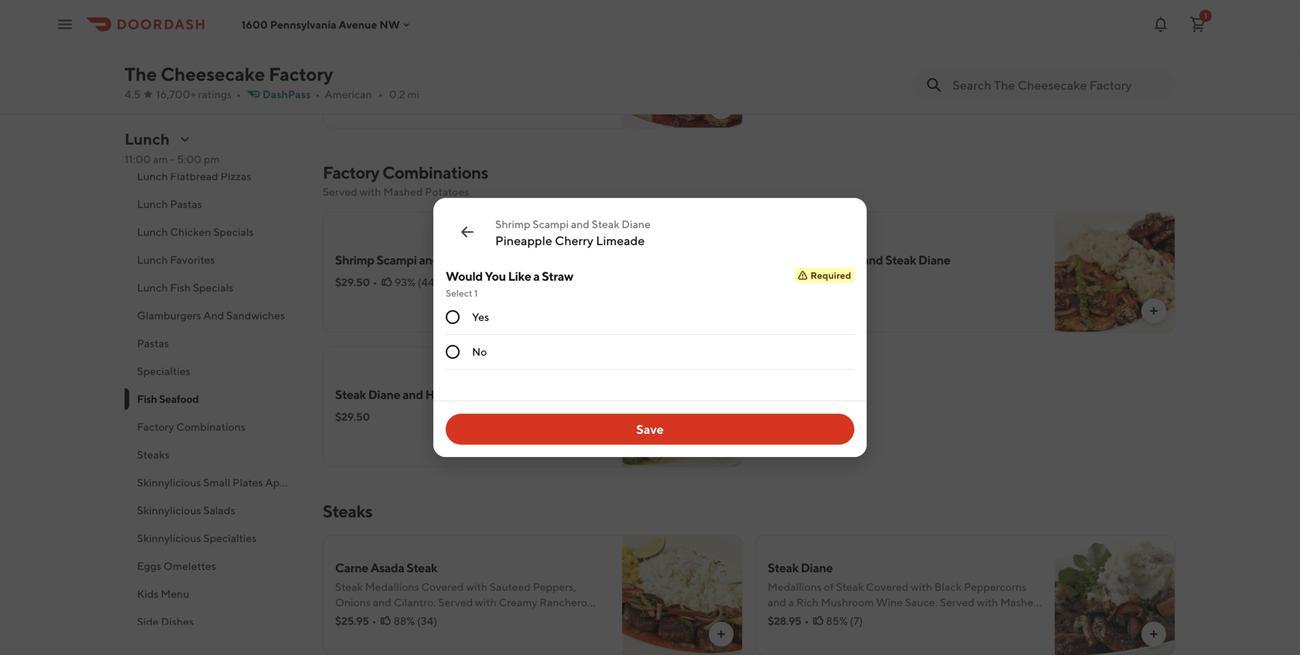 Task type: describe. For each thing, give the bounding box(es) containing it.
16,700+
[[156, 88, 196, 101]]

88% (34)
[[394, 615, 437, 628]]

grilled
[[835, 612, 869, 625]]

(34)
[[417, 615, 437, 628]]

steaks inside button
[[137, 449, 170, 461]]

pastas inside button
[[137, 337, 169, 350]]

lunch fish specials button
[[125, 274, 304, 302]]

the
[[125, 63, 157, 85]]

like
[[508, 269, 531, 284]]

kids menu button
[[125, 581, 304, 608]]

1 vertical spatial chicken
[[768, 253, 813, 267]]

scampi for shrimp scampi and steak diane pineapple cherry limeade
[[533, 218, 569, 231]]

skinnylicious for skinnylicious small plates appetizers
[[137, 476, 201, 489]]

and right the madeira
[[863, 253, 883, 267]]

onions inside steak diane medallions of steak covered with black peppercorns and a rich mushroom wine sauce. served with mashed potatoes and grilled onions
[[871, 612, 906, 625]]

save button
[[446, 414, 855, 445]]

creamy
[[499, 596, 538, 609]]

eggs
[[137, 560, 161, 573]]

dialog containing pineapple cherry limeade
[[433, 198, 867, 457]]

0 horizontal spatial fish
[[137, 393, 157, 406]]

herb
[[425, 387, 453, 402]]

11:00
[[125, 153, 151, 166]]

mashed inside steak diane medallions of steak covered with black peppercorns and a rich mushroom wine sauce. served with mashed potatoes and grilled onions
[[1001, 596, 1040, 609]]

add item to cart image for carne asada steak
[[715, 629, 728, 641]]

16,700+ ratings •
[[156, 88, 241, 101]]

$29.50 •
[[335, 276, 378, 289]]

1 button
[[1183, 9, 1214, 40]]

salads
[[203, 504, 235, 517]]

side
[[137, 616, 159, 629]]

steaks button
[[125, 441, 304, 469]]

chicken madeira and steak diane
[[768, 253, 951, 267]]

factory combinations served with mashed potatoes
[[323, 163, 488, 198]]

shrimp for shrimp scampi and steak diane pineapple cherry limeade
[[495, 218, 531, 231]]

carne
[[335, 561, 368, 576]]

served inside steak diane medallions of steak covered with black peppercorns and a rich mushroom wine sauce. served with mashed potatoes and grilled onions
[[940, 596, 975, 609]]

american
[[325, 88, 372, 101]]

small
[[203, 476, 230, 489]]

mushroom
[[821, 596, 874, 609]]

corn
[[400, 612, 424, 625]]

skinnylicious specialties button
[[125, 525, 304, 553]]

80% (10)
[[394, 87, 438, 100]]

pm
[[204, 153, 220, 166]]

fish inside button
[[170, 281, 191, 294]]

dashpass
[[263, 88, 311, 101]]

kids menu
[[137, 588, 190, 601]]

rich
[[797, 596, 819, 609]]

specialties button
[[125, 358, 304, 386]]

(7)
[[850, 615, 863, 628]]

mashed inside factory combinations served with mashed potatoes
[[383, 185, 423, 198]]

eggs omelettes button
[[125, 553, 304, 581]]

notification bell image
[[1152, 15, 1170, 34]]

peppers,
[[533, 581, 576, 594]]

1600 pennsylvania avenue nw button
[[242, 18, 412, 31]]

1 inside 'would you like a straw select 1'
[[474, 288, 478, 299]]

flatbread
[[170, 170, 218, 183]]

• for $26.95 •
[[372, 87, 377, 100]]

factory for factory combinations served with mashed potatoes
[[323, 163, 379, 183]]

pineapple
[[495, 233, 553, 248]]

peppercorns
[[964, 581, 1027, 594]]

1600
[[242, 18, 268, 31]]

madeira
[[816, 253, 861, 267]]

served inside carne asada steak steak medallions covered with sauteed peppers, onions and cilantro.  served with creamy ranchero sauce, fresh corn and white rice
[[438, 596, 473, 609]]

93%
[[395, 276, 416, 289]]

88%
[[394, 615, 415, 628]]

and inside shrimp scampi and steak diane pineapple cherry limeade
[[571, 218, 590, 231]]

• for dashpass •
[[316, 88, 320, 101]]

combinations for factory combinations
[[176, 421, 246, 433]]

combinations for factory combinations served with mashed potatoes
[[382, 163, 488, 183]]

salmon
[[501, 387, 542, 402]]

85%
[[826, 615, 848, 628]]

diane for shrimp scampi and steak diane
[[475, 253, 507, 267]]

$29.50 for steak diane and herb crusted salmon
[[335, 411, 370, 423]]

specials for lunch chicken specials
[[213, 226, 254, 238]]

lunch for lunch flatbread pizzas
[[137, 170, 168, 183]]

straw
[[542, 269, 573, 284]]

skinnylicious salads
[[137, 504, 235, 517]]

sauce,
[[335, 612, 368, 625]]

factory for factory combinations
[[137, 421, 174, 433]]

served inside factory combinations served with mashed potatoes
[[323, 185, 358, 198]]

covered for steak diane
[[866, 581, 909, 594]]

1 horizontal spatial steaks
[[323, 502, 373, 522]]

steak diane and herb crusted salmon
[[335, 387, 542, 402]]

pizzas
[[221, 170, 251, 183]]

avenue
[[339, 18, 377, 31]]

pastas inside button
[[170, 198, 202, 211]]

and down rich
[[814, 612, 833, 625]]

potatoes inside steak diane medallions of steak covered with black peppercorns and a rich mushroom wine sauce. served with mashed potatoes and grilled onions
[[768, 612, 812, 625]]

would you like a straw group
[[446, 268, 855, 370]]

lunch flatbread pizzas button
[[125, 163, 304, 190]]

glamburgers
[[137, 309, 201, 322]]

specials for lunch fish specials
[[193, 281, 233, 294]]

1 vertical spatial specialties
[[203, 532, 257, 545]]

Item Search search field
[[953, 77, 1163, 94]]

lunch for lunch
[[125, 130, 170, 148]]

select
[[446, 288, 473, 299]]

limeade
[[596, 233, 645, 248]]

steak diane image
[[1055, 536, 1176, 656]]

black
[[935, 581, 962, 594]]

0 horizontal spatial specialties
[[137, 365, 190, 378]]

and up $28.95
[[768, 596, 787, 609]]

you
[[485, 269, 506, 284]]

white
[[447, 612, 478, 625]]

factory combinations
[[137, 421, 246, 433]]

nw
[[380, 18, 400, 31]]

(44)
[[418, 276, 438, 289]]

required
[[811, 270, 852, 281]]

diane inside steak diane medallions of steak covered with black peppercorns and a rich mushroom wine sauce. served with mashed potatoes and grilled onions
[[801, 561, 833, 576]]

no
[[472, 346, 487, 358]]

• down the cheesecake factory on the left top
[[236, 88, 241, 101]]

lunch for lunch chicken specials
[[137, 226, 168, 238]]

cheesecake
[[161, 63, 265, 85]]

chicken madeira and steak diane image
[[1055, 212, 1176, 333]]

skinnylicious small plates appetizers
[[137, 476, 319, 489]]

diane for chicken madeira and steak diane
[[919, 253, 951, 267]]

$28.95
[[768, 615, 802, 628]]

0.2
[[389, 88, 405, 101]]

lunch pastas button
[[125, 190, 304, 218]]

(10)
[[418, 87, 438, 100]]

am
[[153, 153, 168, 166]]

crusted
[[455, 387, 499, 402]]

skinnylicious for skinnylicious salads
[[137, 504, 201, 517]]

$25.95
[[335, 615, 369, 628]]

wine
[[876, 596, 903, 609]]

medallions inside carne asada steak steak medallions covered with sauteed peppers, onions and cilantro.  served with creamy ranchero sauce, fresh corn and white rice
[[365, 581, 419, 594]]



Task type: vqa. For each thing, say whether or not it's contained in the screenshot.
chicken madeira and steak diane image
yes



Task type: locate. For each thing, give the bounding box(es) containing it.
lunch chicken specials
[[137, 226, 254, 238]]

1 horizontal spatial pastas
[[170, 198, 202, 211]]

rice
[[480, 612, 502, 625]]

• for $29.50 •
[[373, 276, 378, 289]]

pastas
[[170, 198, 202, 211], [137, 337, 169, 350]]

0 horizontal spatial combinations
[[176, 421, 246, 433]]

medallions inside steak diane medallions of steak covered with black peppercorns and a rich mushroom wine sauce. served with mashed potatoes and grilled onions
[[768, 581, 822, 594]]

lunch favorites
[[137, 254, 215, 266]]

back image
[[458, 223, 477, 242]]

1 horizontal spatial combinations
[[382, 163, 488, 183]]

chicken inside button
[[170, 226, 211, 238]]

a right like
[[533, 269, 540, 284]]

fresh
[[370, 612, 398, 625]]

and
[[203, 309, 224, 322]]

shrimp up $29.50 •
[[335, 253, 374, 267]]

specialties up fish seafood
[[137, 365, 190, 378]]

0 horizontal spatial medallions
[[365, 581, 419, 594]]

side dishes button
[[125, 608, 304, 636]]

and up cherry
[[571, 218, 590, 231]]

1 horizontal spatial specialties
[[203, 532, 257, 545]]

and up (44)
[[419, 253, 440, 267]]

potatoes up 'back' image
[[425, 185, 469, 198]]

cherry
[[555, 233, 594, 248]]

1 horizontal spatial a
[[789, 596, 794, 609]]

specials down lunch favorites button
[[193, 281, 233, 294]]

• left the 93%
[[373, 276, 378, 289]]

0 vertical spatial specialties
[[137, 365, 190, 378]]

with inside factory combinations served with mashed potatoes
[[360, 185, 381, 198]]

open menu image
[[56, 15, 74, 34]]

sauce.
[[905, 596, 938, 609]]

steak diane and herb crusted salmon image
[[622, 347, 743, 468]]

1 vertical spatial scampi
[[377, 253, 417, 267]]

0 horizontal spatial scampi
[[377, 253, 417, 267]]

diane inside shrimp scampi and steak diane pineapple cherry limeade
[[622, 218, 651, 231]]

1 vertical spatial specials
[[193, 281, 233, 294]]

0 vertical spatial pastas
[[170, 198, 202, 211]]

scampi up the 93%
[[377, 253, 417, 267]]

1 horizontal spatial shrimp
[[495, 218, 531, 231]]

potatoes down rich
[[768, 612, 812, 625]]

lunch fish specials
[[137, 281, 233, 294]]

medallions up rich
[[768, 581, 822, 594]]

1 vertical spatial onions
[[871, 612, 906, 625]]

lunch pastas
[[137, 198, 202, 211]]

lunch
[[125, 130, 170, 148], [137, 170, 168, 183], [137, 198, 168, 211], [137, 226, 168, 238], [137, 254, 168, 266], [137, 281, 168, 294]]

covered up the wine
[[866, 581, 909, 594]]

4.5
[[125, 88, 141, 101]]

shrimp
[[495, 218, 531, 231], [335, 253, 374, 267]]

skinnylicious for skinnylicious specialties
[[137, 532, 201, 545]]

1 right "select"
[[474, 288, 478, 299]]

2 vertical spatial skinnylicious
[[137, 532, 201, 545]]

0 vertical spatial mashed
[[383, 185, 423, 198]]

scampi
[[533, 218, 569, 231], [377, 253, 417, 267]]

mashed
[[383, 185, 423, 198], [1001, 596, 1040, 609]]

1 horizontal spatial mashed
[[1001, 596, 1040, 609]]

of
[[824, 581, 834, 594]]

1 right notification bell icon
[[1205, 11, 1208, 20]]

1 vertical spatial steaks
[[323, 502, 373, 522]]

• left 0.2 in the top left of the page
[[378, 88, 383, 101]]

1 vertical spatial 1
[[474, 288, 478, 299]]

eggs omelettes
[[137, 560, 216, 573]]

potatoes inside factory combinations served with mashed potatoes
[[425, 185, 469, 198]]

carne asada steak steak medallions covered with sauteed peppers, onions and cilantro.  served with creamy ranchero sauce, fresh corn and white rice
[[335, 561, 587, 625]]

combinations inside button
[[176, 421, 246, 433]]

diane for shrimp scampi and steak diane pineapple cherry limeade
[[622, 218, 651, 231]]

medallions down asada
[[365, 581, 419, 594]]

american • 0.2 mi
[[325, 88, 420, 101]]

ranchero
[[540, 596, 587, 609]]

0 vertical spatial specials
[[213, 226, 254, 238]]

1 vertical spatial combinations
[[176, 421, 246, 433]]

1 vertical spatial fish
[[137, 393, 157, 406]]

add item to cart image for steak diane
[[1148, 629, 1160, 641]]

menu
[[161, 588, 190, 601]]

onions up sauce,
[[335, 596, 371, 609]]

scampi inside shrimp scampi and steak diane pineapple cherry limeade
[[533, 218, 569, 231]]

onions down the wine
[[871, 612, 906, 625]]

No radio
[[446, 345, 460, 359]]

fish down 'lunch favorites' on the left top
[[170, 281, 191, 294]]

factory inside button
[[137, 421, 174, 433]]

steak diane medallions of steak covered with black peppercorns and a rich mushroom wine sauce. served with mashed potatoes and grilled onions
[[768, 561, 1040, 625]]

shrimp scampi and steak diane pineapple cherry limeade
[[495, 218, 651, 248]]

0 vertical spatial potatoes
[[425, 185, 469, 198]]

steak inside shrimp scampi and steak diane pineapple cherry limeade
[[592, 218, 620, 231]]

pennsylvania
[[270, 18, 337, 31]]

dashpass •
[[263, 88, 320, 101]]

2 vertical spatial factory
[[137, 421, 174, 433]]

onions inside carne asada steak steak medallions covered with sauteed peppers, onions and cilantro.  served with creamy ranchero sauce, fresh corn and white rice
[[335, 596, 371, 609]]

0 vertical spatial steaks
[[137, 449, 170, 461]]

11:00 am - 5:00 pm
[[125, 153, 220, 166]]

1 vertical spatial a
[[789, 596, 794, 609]]

0 vertical spatial skinnylicious
[[137, 476, 201, 489]]

fish left 'seafood'
[[137, 393, 157, 406]]

specials down lunch pastas button on the top left of the page
[[213, 226, 254, 238]]

shrimp for shrimp scampi and steak diane
[[335, 253, 374, 267]]

save
[[636, 422, 664, 437]]

mashed down peppercorns
[[1001, 596, 1040, 609]]

yes
[[472, 311, 489, 324]]

1 horizontal spatial medallions
[[768, 581, 822, 594]]

mashed up shrimp scampi and steak diane
[[383, 185, 423, 198]]

combinations up 'back' image
[[382, 163, 488, 183]]

1 vertical spatial potatoes
[[768, 612, 812, 625]]

ratings
[[198, 88, 232, 101]]

plates
[[233, 476, 263, 489]]

add item to cart image
[[715, 440, 728, 452]]

skinnylicious specialties
[[137, 532, 257, 545]]

and right the corn
[[427, 612, 445, 625]]

specialties
[[137, 365, 190, 378], [203, 532, 257, 545]]

kids
[[137, 588, 159, 601]]

covered up cilantro.
[[421, 581, 464, 594]]

0 horizontal spatial onions
[[335, 596, 371, 609]]

1 covered from the left
[[421, 581, 464, 594]]

dialog
[[433, 198, 867, 457]]

add item to cart image for chicken madeira and steak diane
[[1148, 305, 1160, 317]]

1 horizontal spatial onions
[[871, 612, 906, 625]]

1 items, open order cart image
[[1189, 15, 1208, 34]]

• for $25.95 •
[[372, 615, 377, 628]]

2 covered from the left
[[866, 581, 909, 594]]

1 horizontal spatial covered
[[866, 581, 909, 594]]

• right $25.95 at the left bottom of the page
[[372, 615, 377, 628]]

and
[[571, 218, 590, 231], [419, 253, 440, 267], [863, 253, 883, 267], [403, 387, 423, 402], [373, 596, 392, 609], [768, 596, 787, 609], [427, 612, 445, 625], [814, 612, 833, 625]]

0 horizontal spatial a
[[533, 269, 540, 284]]

1 horizontal spatial fish
[[170, 281, 191, 294]]

combinations inside factory combinations served with mashed potatoes
[[382, 163, 488, 183]]

lunch for lunch fish specials
[[137, 281, 168, 294]]

sandwiches
[[226, 309, 285, 322]]

skinnylicious up skinnylicious salads
[[137, 476, 201, 489]]

0 horizontal spatial served
[[323, 185, 358, 198]]

0 vertical spatial 1
[[1205, 11, 1208, 20]]

mi
[[408, 88, 420, 101]]

would
[[446, 269, 483, 284]]

0 horizontal spatial covered
[[421, 581, 464, 594]]

shrimp inside shrimp scampi and steak diane pineapple cherry limeade
[[495, 218, 531, 231]]

1 vertical spatial skinnylicious
[[137, 504, 201, 517]]

1 vertical spatial shrimp
[[335, 253, 374, 267]]

onions
[[335, 596, 371, 609], [871, 612, 906, 625]]

shrimp up pineapple on the left top of the page
[[495, 218, 531, 231]]

sauteed
[[490, 581, 531, 594]]

add item to cart image
[[715, 101, 728, 113], [1148, 305, 1160, 317], [715, 629, 728, 641], [1148, 629, 1160, 641]]

$28.95 •
[[768, 615, 809, 628]]

dishes
[[161, 616, 194, 629]]

1600 pennsylvania avenue nw
[[242, 18, 400, 31]]

1 horizontal spatial scampi
[[533, 218, 569, 231]]

a left rich
[[789, 596, 794, 609]]

combinations up steaks button
[[176, 421, 246, 433]]

add item to cart image for $26.95
[[715, 101, 728, 113]]

steaks up carne
[[323, 502, 373, 522]]

factory inside factory combinations served with mashed potatoes
[[323, 163, 379, 183]]

pastas down 'glamburgers'
[[137, 337, 169, 350]]

covered inside steak diane medallions of steak covered with black peppercorns and a rich mushroom wine sauce. served with mashed potatoes and grilled onions
[[866, 581, 909, 594]]

2 medallions from the left
[[768, 581, 822, 594]]

carne asada steak image
[[622, 536, 743, 656]]

covered for carne asada steak
[[421, 581, 464, 594]]

1 vertical spatial mashed
[[1001, 596, 1040, 609]]

specialties down salads
[[203, 532, 257, 545]]

factory
[[269, 63, 333, 85], [323, 163, 379, 183], [137, 421, 174, 433]]

0 horizontal spatial potatoes
[[425, 185, 469, 198]]

1 vertical spatial factory
[[323, 163, 379, 183]]

0 vertical spatial factory
[[269, 63, 333, 85]]

1 horizontal spatial 1
[[1205, 11, 1208, 20]]

skinnylicious
[[137, 476, 201, 489], [137, 504, 201, 517], [137, 532, 201, 545]]

a inside 'would you like a straw select 1'
[[533, 269, 540, 284]]

85% (7)
[[826, 615, 863, 628]]

3 skinnylicious from the top
[[137, 532, 201, 545]]

0 vertical spatial combinations
[[382, 163, 488, 183]]

1 vertical spatial pastas
[[137, 337, 169, 350]]

a
[[533, 269, 540, 284], [789, 596, 794, 609]]

pastas down lunch flatbread pizzas
[[170, 198, 202, 211]]

0 horizontal spatial 1
[[474, 288, 478, 299]]

factory combinations button
[[125, 413, 304, 441]]

skinnylicious up skinnylicious specialties
[[137, 504, 201, 517]]

lunch for lunch pastas
[[137, 198, 168, 211]]

asada
[[371, 561, 404, 576]]

glamburgers and sandwiches button
[[125, 302, 304, 330]]

• down rich
[[805, 615, 809, 628]]

1 horizontal spatial chicken
[[768, 253, 813, 267]]

skinnylicious salads button
[[125, 497, 304, 525]]

steak
[[592, 218, 620, 231], [442, 253, 473, 267], [886, 253, 916, 267], [335, 387, 366, 402], [407, 561, 438, 576], [768, 561, 799, 576], [335, 581, 363, 594], [836, 581, 864, 594]]

-
[[170, 153, 175, 166]]

0 vertical spatial chicken
[[170, 226, 211, 238]]

and left herb
[[403, 387, 423, 402]]

0 vertical spatial a
[[533, 269, 540, 284]]

fish
[[170, 281, 191, 294], [137, 393, 157, 406]]

covered inside carne asada steak steak medallions covered with sauteed peppers, onions and cilantro.  served with creamy ranchero sauce, fresh corn and white rice
[[421, 581, 464, 594]]

scampi for shrimp scampi and steak diane
[[377, 253, 417, 267]]

lunch for lunch favorites
[[137, 254, 168, 266]]

1 horizontal spatial served
[[438, 596, 473, 609]]

$29.50 for chicken madeira and steak diane
[[768, 276, 803, 289]]

$25.95 •
[[335, 615, 377, 628]]

0 vertical spatial scampi
[[533, 218, 569, 231]]

shrimp scampi and steak diane image
[[622, 212, 743, 333]]

0 vertical spatial fish
[[170, 281, 191, 294]]

• left 'american'
[[316, 88, 320, 101]]

• for american • 0.2 mi
[[378, 88, 383, 101]]

1 skinnylicious from the top
[[137, 476, 201, 489]]

chicken up favorites
[[170, 226, 211, 238]]

Yes radio
[[446, 310, 460, 324]]

appetizers
[[265, 476, 319, 489]]

1 inside button
[[1205, 11, 1208, 20]]

2 horizontal spatial served
[[940, 596, 975, 609]]

0 vertical spatial onions
[[335, 596, 371, 609]]

skinnylicious small plates appetizers button
[[125, 469, 319, 497]]

would you like a straw select 1
[[446, 269, 573, 299]]

side dishes
[[137, 616, 194, 629]]

chicken up required
[[768, 253, 813, 267]]

specials
[[213, 226, 254, 238], [193, 281, 233, 294]]

lunch inside button
[[137, 198, 168, 211]]

skinnylicious up 'eggs omelettes'
[[137, 532, 201, 545]]

1 medallions from the left
[[365, 581, 419, 594]]

glamburgers and sandwiches
[[137, 309, 285, 322]]

• right $26.95
[[372, 87, 377, 100]]

shrimp scampi and steak diane
[[335, 253, 507, 267]]

lunch favorites button
[[125, 246, 304, 274]]

seared ahi tuna* image
[[622, 8, 743, 129]]

0 horizontal spatial shrimp
[[335, 253, 374, 267]]

1 horizontal spatial potatoes
[[768, 612, 812, 625]]

steaks down factory combinations
[[137, 449, 170, 461]]

scampi up cherry
[[533, 218, 569, 231]]

a inside steak diane medallions of steak covered with black peppercorns and a rich mushroom wine sauce. served with mashed potatoes and grilled onions
[[789, 596, 794, 609]]

2 skinnylicious from the top
[[137, 504, 201, 517]]

0 horizontal spatial pastas
[[137, 337, 169, 350]]

and up fresh
[[373, 596, 392, 609]]

pastas button
[[125, 330, 304, 358]]

0 horizontal spatial steaks
[[137, 449, 170, 461]]

favorites
[[170, 254, 215, 266]]

0 vertical spatial shrimp
[[495, 218, 531, 231]]

$29.50
[[335, 276, 370, 289], [768, 276, 803, 289], [335, 411, 370, 423]]

0 horizontal spatial chicken
[[170, 226, 211, 238]]

diane
[[622, 218, 651, 231], [475, 253, 507, 267], [919, 253, 951, 267], [368, 387, 400, 402], [801, 561, 833, 576]]

• for $28.95 •
[[805, 615, 809, 628]]

0 horizontal spatial mashed
[[383, 185, 423, 198]]



